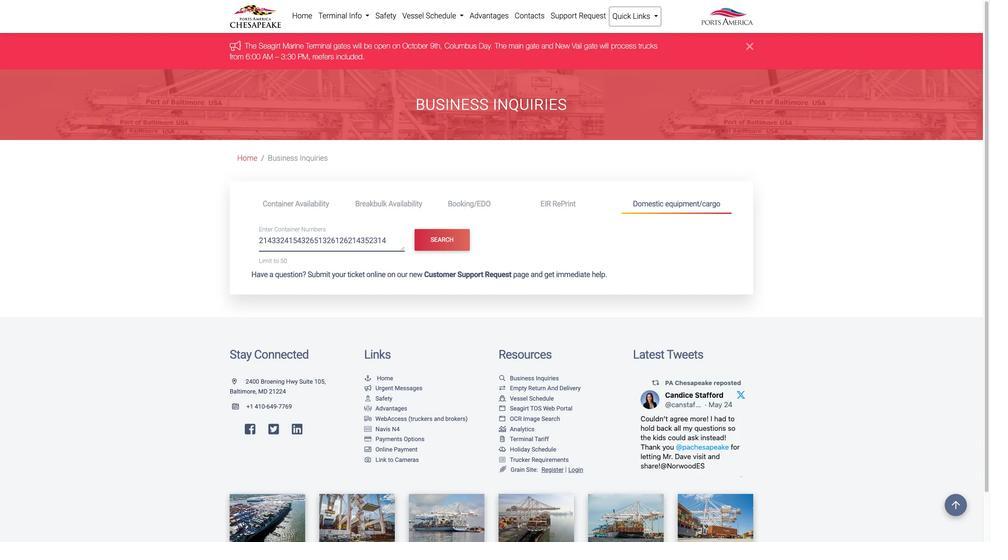 Task type: describe. For each thing, give the bounding box(es) containing it.
image
[[523, 416, 540, 423]]

enter container numbers
[[259, 226, 326, 233]]

2 horizontal spatial business
[[510, 375, 534, 382]]

urgent
[[375, 385, 393, 392]]

safety link for bottom advantages link
[[364, 395, 392, 402]]

search image
[[499, 376, 506, 382]]

online
[[375, 446, 392, 453]]

0 vertical spatial schedule
[[426, 11, 456, 20]]

credit card image
[[364, 437, 372, 443]]

2 the from the left
[[495, 42, 507, 50]]

options
[[404, 436, 425, 443]]

1 vertical spatial on
[[387, 270, 395, 279]]

connected
[[254, 348, 309, 362]]

webaccess (truckers and brokers)
[[375, 416, 468, 423]]

and
[[547, 385, 558, 392]]

list alt image
[[499, 457, 506, 463]]

to for 50
[[274, 257, 279, 265]]

from
[[230, 52, 244, 61]]

a
[[269, 270, 273, 279]]

exchange image
[[499, 386, 506, 392]]

reefers
[[313, 52, 334, 61]]

0 horizontal spatial advantages
[[375, 405, 407, 412]]

return
[[528, 385, 546, 392]]

marine
[[283, 42, 304, 50]]

register link
[[540, 467, 564, 474]]

safety link for vessel schedule link to the top
[[372, 7, 399, 25]]

2 vertical spatial business inquiries
[[510, 375, 559, 382]]

file invoice image
[[499, 437, 506, 443]]

webaccess
[[375, 416, 407, 423]]

0 vertical spatial advantages
[[470, 11, 509, 20]]

breakbulk availability
[[355, 199, 422, 208]]

quick links link
[[609, 7, 661, 26]]

navis n4 link
[[364, 426, 400, 433]]

1 safety from the top
[[375, 11, 396, 20]]

stay connected
[[230, 348, 309, 362]]

suite
[[299, 378, 313, 385]]

649-
[[267, 403, 278, 410]]

trucks
[[638, 42, 658, 50]]

1 vertical spatial vessel
[[510, 395, 528, 402]]

1 horizontal spatial search
[[542, 416, 560, 423]]

1 horizontal spatial seagirt
[[510, 405, 529, 412]]

0 vertical spatial business inquiries
[[416, 96, 567, 114]]

numbers
[[301, 226, 326, 233]]

105,
[[314, 378, 326, 385]]

0 horizontal spatial business
[[268, 154, 298, 163]]

analytics link
[[499, 426, 535, 433]]

seagirt tos web portal link
[[499, 405, 573, 412]]

home link for urgent messages link
[[364, 375, 393, 382]]

broening
[[261, 378, 285, 385]]

submit
[[308, 270, 330, 279]]

stay
[[230, 348, 252, 362]]

trucker requirements
[[510, 456, 569, 463]]

immediate
[[556, 270, 590, 279]]

domestic
[[633, 199, 664, 208]]

holiday
[[510, 446, 530, 453]]

container storage image
[[364, 427, 372, 433]]

day.
[[479, 42, 493, 50]]

main
[[509, 42, 524, 50]]

0 vertical spatial vessel schedule link
[[399, 7, 467, 25]]

navis
[[375, 426, 391, 433]]

your
[[332, 270, 346, 279]]

0 horizontal spatial home
[[237, 154, 257, 163]]

customer support request link
[[424, 270, 511, 279]]

quick links
[[613, 12, 652, 21]]

+1 410-649-7769 link
[[230, 403, 292, 410]]

schedule for ship image
[[529, 395, 554, 402]]

included.
[[336, 52, 365, 61]]

ocr image search link
[[499, 416, 560, 423]]

seagirt inside the seagirt marine terminal gates will be open on october 9th, columbus day. the main gate and new vail gate will process trucks from 6:00 am – 3:30 pm, reefers included.
[[259, 42, 281, 50]]

0 horizontal spatial vessel schedule
[[402, 11, 458, 20]]

domestic equipment/cargo link
[[622, 195, 732, 214]]

close image
[[746, 41, 753, 52]]

october
[[402, 42, 428, 50]]

our
[[397, 270, 408, 279]]

search button
[[414, 229, 470, 251]]

0 horizontal spatial request
[[485, 270, 511, 279]]

resources
[[499, 348, 552, 362]]

terminal tariff link
[[499, 436, 549, 443]]

0 vertical spatial links
[[633, 12, 650, 21]]

online payment
[[375, 446, 418, 453]]

new
[[409, 270, 422, 279]]

reprint
[[553, 199, 576, 208]]

ship image
[[499, 396, 506, 402]]

trucker
[[510, 456, 530, 463]]

7769
[[278, 403, 292, 410]]

the seagirt marine terminal gates will be open on october 9th, columbus day. the main gate and new vail gate will process trucks from 6:00 am – 3:30 pm, reefers included.
[[230, 42, 658, 61]]

1 vertical spatial and
[[531, 270, 543, 279]]

question?
[[275, 270, 306, 279]]

bells image
[[499, 447, 506, 453]]

1 horizontal spatial support
[[551, 11, 577, 20]]

support request
[[551, 11, 606, 20]]

0 vertical spatial container
[[263, 199, 294, 208]]

map marker alt image
[[232, 379, 244, 385]]

1 gate from the left
[[526, 42, 539, 50]]

payments options
[[375, 436, 425, 443]]

grain site: register | login
[[511, 466, 583, 474]]

2 horizontal spatial home
[[377, 375, 393, 382]]

brokers)
[[445, 416, 468, 423]]

1 vertical spatial container
[[274, 226, 300, 233]]

1 the from the left
[[245, 42, 257, 50]]

tweets
[[667, 348, 703, 362]]

container availability link
[[251, 195, 344, 213]]

login link
[[568, 467, 583, 474]]

enter
[[259, 226, 273, 233]]

availability for container availability
[[295, 199, 329, 208]]

0 horizontal spatial support
[[457, 270, 483, 279]]

analytics image
[[499, 427, 506, 433]]

urgent messages link
[[364, 385, 422, 392]]

1 horizontal spatial home
[[292, 11, 312, 20]]

eir reprint
[[540, 199, 576, 208]]

payment
[[394, 446, 418, 453]]

gates
[[333, 42, 351, 50]]

info
[[349, 11, 362, 20]]

open
[[374, 42, 390, 50]]

410-
[[255, 403, 267, 410]]

latest tweets
[[633, 348, 703, 362]]

bullhorn image
[[230, 40, 245, 51]]



Task type: locate. For each thing, give the bounding box(es) containing it.
safety up the 'open'
[[375, 11, 396, 20]]

schedule up seagirt tos web portal
[[529, 395, 554, 402]]

2 vertical spatial terminal
[[510, 436, 533, 443]]

hwy
[[286, 378, 298, 385]]

have
[[251, 270, 268, 279]]

and left 'get'
[[531, 270, 543, 279]]

terminal left "info"
[[318, 11, 347, 20]]

support request link
[[548, 7, 609, 25]]

tos
[[530, 405, 542, 412]]

0 vertical spatial safety
[[375, 11, 396, 20]]

on left our
[[387, 270, 395, 279]]

hand receiving image
[[364, 406, 372, 412]]

urgent messages
[[375, 385, 422, 392]]

vessel down empty
[[510, 395, 528, 402]]

0 horizontal spatial the
[[245, 42, 257, 50]]

business inquiries
[[416, 96, 567, 114], [268, 154, 328, 163], [510, 375, 559, 382]]

site:
[[526, 467, 538, 474]]

container up "enter"
[[263, 199, 294, 208]]

link
[[375, 456, 387, 463]]

0 vertical spatial search
[[431, 237, 454, 244]]

terminal inside the seagirt marine terminal gates will be open on october 9th, columbus day. the main gate and new vail gate will process trucks from 6:00 am – 3:30 pm, reefers included.
[[306, 42, 331, 50]]

2 vertical spatial schedule
[[532, 446, 556, 453]]

0 vertical spatial to
[[274, 257, 279, 265]]

2 vertical spatial and
[[434, 416, 444, 423]]

1 vertical spatial home
[[237, 154, 257, 163]]

1 horizontal spatial vessel
[[510, 395, 528, 402]]

vessel schedule link up 9th,
[[399, 7, 467, 25]]

advantages up webaccess
[[375, 405, 407, 412]]

2 safety from the top
[[375, 395, 392, 402]]

and
[[541, 42, 553, 50], [531, 270, 543, 279], [434, 416, 444, 423]]

portal
[[556, 405, 573, 412]]

1 vertical spatial inquiries
[[300, 154, 328, 163]]

Enter Container Numbers text field
[[259, 235, 405, 251]]

2 vertical spatial inquiries
[[536, 375, 559, 382]]

analytics
[[510, 426, 535, 433]]

vessel schedule
[[402, 11, 458, 20], [510, 395, 554, 402]]

new
[[555, 42, 570, 50]]

delivery
[[560, 385, 581, 392]]

browser image
[[499, 406, 506, 412]]

requirements
[[532, 456, 569, 463]]

limit
[[259, 257, 272, 265]]

1 horizontal spatial availability
[[388, 199, 422, 208]]

login
[[568, 467, 583, 474]]

latest
[[633, 348, 664, 362]]

home link for terminal info link
[[289, 7, 315, 25]]

links right quick
[[633, 12, 650, 21]]

webaccess (truckers and brokers) link
[[364, 416, 468, 423]]

linkedin image
[[292, 424, 302, 436]]

truck container image
[[364, 417, 372, 423]]

1 vertical spatial safety
[[375, 395, 392, 402]]

to for cameras
[[388, 456, 393, 463]]

on right the 'open'
[[392, 42, 400, 50]]

0 vertical spatial and
[[541, 42, 553, 50]]

seagirt
[[259, 42, 281, 50], [510, 405, 529, 412]]

equipment/cargo
[[665, 199, 720, 208]]

advantages link up webaccess
[[364, 405, 407, 412]]

the right day.
[[495, 42, 507, 50]]

domestic equipment/cargo
[[633, 199, 720, 208]]

–
[[275, 52, 279, 61]]

container right "enter"
[[274, 226, 300, 233]]

page
[[513, 270, 529, 279]]

terminal
[[318, 11, 347, 20], [306, 42, 331, 50], [510, 436, 533, 443]]

1 horizontal spatial gate
[[584, 42, 598, 50]]

0 horizontal spatial to
[[274, 257, 279, 265]]

2 vertical spatial home
[[377, 375, 393, 382]]

(truckers
[[409, 416, 432, 423]]

ocr image search
[[510, 416, 560, 423]]

1 vertical spatial advantages
[[375, 405, 407, 412]]

support right "customer" at the left of page
[[457, 270, 483, 279]]

links up anchor "icon"
[[364, 348, 391, 362]]

1 vertical spatial search
[[542, 416, 560, 423]]

1 horizontal spatial advantages link
[[467, 7, 512, 25]]

1 vertical spatial request
[[485, 270, 511, 279]]

0 horizontal spatial vessel schedule link
[[399, 7, 467, 25]]

1 horizontal spatial vessel schedule link
[[499, 395, 554, 402]]

1 vertical spatial vessel schedule link
[[499, 395, 554, 402]]

and left new
[[541, 42, 553, 50]]

2 will from the left
[[600, 42, 609, 50]]

terminal info link
[[315, 7, 372, 25]]

gate right main
[[526, 42, 539, 50]]

|
[[565, 466, 567, 474]]

schedule for 'bells' image
[[532, 446, 556, 453]]

payments options link
[[364, 436, 425, 443]]

0 vertical spatial request
[[579, 11, 606, 20]]

0 vertical spatial inquiries
[[493, 96, 567, 114]]

availability for breakbulk availability
[[388, 199, 422, 208]]

seagirt up ocr at bottom
[[510, 405, 529, 412]]

to right link
[[388, 456, 393, 463]]

1 horizontal spatial advantages
[[470, 11, 509, 20]]

1 vertical spatial home link
[[237, 154, 257, 163]]

terminal info
[[318, 11, 364, 20]]

1 vertical spatial business inquiries
[[268, 154, 328, 163]]

search up "customer" at the left of page
[[431, 237, 454, 244]]

browser image
[[499, 417, 506, 423]]

request left quick
[[579, 11, 606, 20]]

the
[[245, 42, 257, 50], [495, 42, 507, 50]]

0 vertical spatial vessel
[[402, 11, 424, 20]]

1 horizontal spatial links
[[633, 12, 650, 21]]

seagirt up am
[[259, 42, 281, 50]]

terminal for terminal tariff
[[510, 436, 533, 443]]

terminal down analytics
[[510, 436, 533, 443]]

terminal for terminal info
[[318, 11, 347, 20]]

terminal tariff
[[510, 436, 549, 443]]

0 vertical spatial vessel schedule
[[402, 11, 458, 20]]

0 horizontal spatial gate
[[526, 42, 539, 50]]

1 will from the left
[[353, 42, 362, 50]]

pm,
[[298, 52, 310, 61]]

ocr
[[510, 416, 522, 423]]

advantages link up day.
[[467, 7, 512, 25]]

container availability
[[263, 199, 329, 208]]

bullhorn image
[[364, 386, 372, 392]]

online payment link
[[364, 446, 418, 453]]

facebook square image
[[245, 424, 255, 436]]

2400 broening hwy suite 105, baltimore, md 21224 link
[[230, 378, 326, 395]]

phone office image
[[232, 404, 246, 410]]

0 horizontal spatial seagirt
[[259, 42, 281, 50]]

messages
[[395, 385, 422, 392]]

and left the brokers)
[[434, 416, 444, 423]]

schedule down "tariff"
[[532, 446, 556, 453]]

breakbulk availability link
[[344, 195, 437, 213]]

1 vertical spatial schedule
[[529, 395, 554, 402]]

1 availability from the left
[[295, 199, 329, 208]]

0 vertical spatial on
[[392, 42, 400, 50]]

ticket
[[347, 270, 365, 279]]

1 vertical spatial safety link
[[364, 395, 392, 402]]

6:00
[[246, 52, 260, 61]]

inquiries
[[493, 96, 567, 114], [300, 154, 328, 163], [536, 375, 559, 382]]

1 vertical spatial terminal
[[306, 42, 331, 50]]

request
[[579, 11, 606, 20], [485, 270, 511, 279]]

support up new
[[551, 11, 577, 20]]

search down web
[[542, 416, 560, 423]]

will left process
[[600, 42, 609, 50]]

empty
[[510, 385, 527, 392]]

request left page at the right of the page
[[485, 270, 511, 279]]

2 horizontal spatial home link
[[364, 375, 393, 382]]

customer
[[424, 270, 456, 279]]

0 horizontal spatial advantages link
[[364, 405, 407, 412]]

payments
[[375, 436, 402, 443]]

vessel
[[402, 11, 424, 20], [510, 395, 528, 402]]

1 vertical spatial support
[[457, 270, 483, 279]]

1 vertical spatial seagirt
[[510, 405, 529, 412]]

limit to 50
[[259, 257, 287, 265]]

2 vertical spatial home link
[[364, 375, 393, 382]]

1 horizontal spatial the
[[495, 42, 507, 50]]

to left 50
[[274, 257, 279, 265]]

vail
[[572, 42, 582, 50]]

2 availability from the left
[[388, 199, 422, 208]]

vessel schedule link down empty
[[499, 395, 554, 402]]

1 horizontal spatial vessel schedule
[[510, 395, 554, 402]]

terminal up the reefers
[[306, 42, 331, 50]]

am
[[262, 52, 273, 61]]

md
[[258, 388, 268, 395]]

1 vertical spatial links
[[364, 348, 391, 362]]

contacts
[[515, 11, 545, 20]]

advantages link
[[467, 7, 512, 25], [364, 405, 407, 412]]

2400 broening hwy suite 105, baltimore, md 21224
[[230, 378, 326, 395]]

1 horizontal spatial will
[[600, 42, 609, 50]]

home
[[292, 11, 312, 20], [237, 154, 257, 163], [377, 375, 393, 382]]

vessel schedule up seagirt tos web portal link
[[510, 395, 554, 402]]

1 vertical spatial business
[[268, 154, 298, 163]]

go to top image
[[945, 494, 967, 517]]

baltimore,
[[230, 388, 257, 395]]

eir
[[540, 199, 551, 208]]

n4
[[392, 426, 400, 433]]

21224
[[269, 388, 286, 395]]

0 horizontal spatial will
[[353, 42, 362, 50]]

1 vertical spatial vessel schedule
[[510, 395, 554, 402]]

and inside the seagirt marine terminal gates will be open on october 9th, columbus day. the main gate and new vail gate will process trucks from 6:00 am – 3:30 pm, reefers included.
[[541, 42, 553, 50]]

2 vertical spatial business
[[510, 375, 534, 382]]

search inside search button
[[431, 237, 454, 244]]

will left be
[[353, 42, 362, 50]]

credit card front image
[[364, 447, 372, 453]]

2 gate from the left
[[584, 42, 598, 50]]

schedule up 9th,
[[426, 11, 456, 20]]

2400
[[246, 378, 259, 385]]

0 horizontal spatial search
[[431, 237, 454, 244]]

web
[[543, 405, 555, 412]]

safety down urgent
[[375, 395, 392, 402]]

anchor image
[[364, 376, 372, 382]]

1 horizontal spatial business
[[416, 96, 489, 114]]

1 horizontal spatial to
[[388, 456, 393, 463]]

columbus
[[444, 42, 477, 50]]

process
[[611, 42, 636, 50]]

0 vertical spatial business
[[416, 96, 489, 114]]

home link
[[289, 7, 315, 25], [237, 154, 257, 163], [364, 375, 393, 382]]

the up 6:00
[[245, 42, 257, 50]]

help.
[[592, 270, 607, 279]]

0 vertical spatial advantages link
[[467, 7, 512, 25]]

user hard hat image
[[364, 396, 372, 402]]

0 vertical spatial home link
[[289, 7, 315, 25]]

0 horizontal spatial vessel
[[402, 11, 424, 20]]

safety link up the 'open'
[[372, 7, 399, 25]]

on inside the seagirt marine terminal gates will be open on october 9th, columbus day. the main gate and new vail gate will process trucks from 6:00 am – 3:30 pm, reefers included.
[[392, 42, 400, 50]]

safety link down urgent
[[364, 395, 392, 402]]

1 vertical spatial advantages link
[[364, 405, 407, 412]]

get
[[544, 270, 554, 279]]

vessel schedule link
[[399, 7, 467, 25], [499, 395, 554, 402]]

wheat image
[[499, 467, 507, 473]]

gate right vail
[[584, 42, 598, 50]]

to
[[274, 257, 279, 265], [388, 456, 393, 463]]

0 horizontal spatial home link
[[237, 154, 257, 163]]

1 horizontal spatial home link
[[289, 7, 315, 25]]

the seagirt marine terminal gates will be open on october 9th, columbus day. the main gate and new vail gate will process trucks from 6:00 am – 3:30 pm, reefers included. alert
[[0, 33, 983, 69]]

0 vertical spatial safety link
[[372, 7, 399, 25]]

advantages up day.
[[470, 11, 509, 20]]

vessel up october at the left of the page
[[402, 11, 424, 20]]

twitter square image
[[268, 424, 279, 436]]

link to cameras link
[[364, 456, 419, 463]]

0 vertical spatial home
[[292, 11, 312, 20]]

vessel schedule up 9th,
[[402, 11, 458, 20]]

0 vertical spatial support
[[551, 11, 577, 20]]

0 horizontal spatial links
[[364, 348, 391, 362]]

0 vertical spatial seagirt
[[259, 42, 281, 50]]

availability up numbers
[[295, 199, 329, 208]]

0 vertical spatial terminal
[[318, 11, 347, 20]]

1 horizontal spatial request
[[579, 11, 606, 20]]

support
[[551, 11, 577, 20], [457, 270, 483, 279]]

1 vertical spatial to
[[388, 456, 393, 463]]

contacts link
[[512, 7, 548, 25]]

camera image
[[364, 457, 372, 463]]

availability right breakbulk
[[388, 199, 422, 208]]

0 horizontal spatial availability
[[295, 199, 329, 208]]



Task type: vqa. For each thing, say whether or not it's contained in the screenshot.
00:59:21 at the bottom left of page
no



